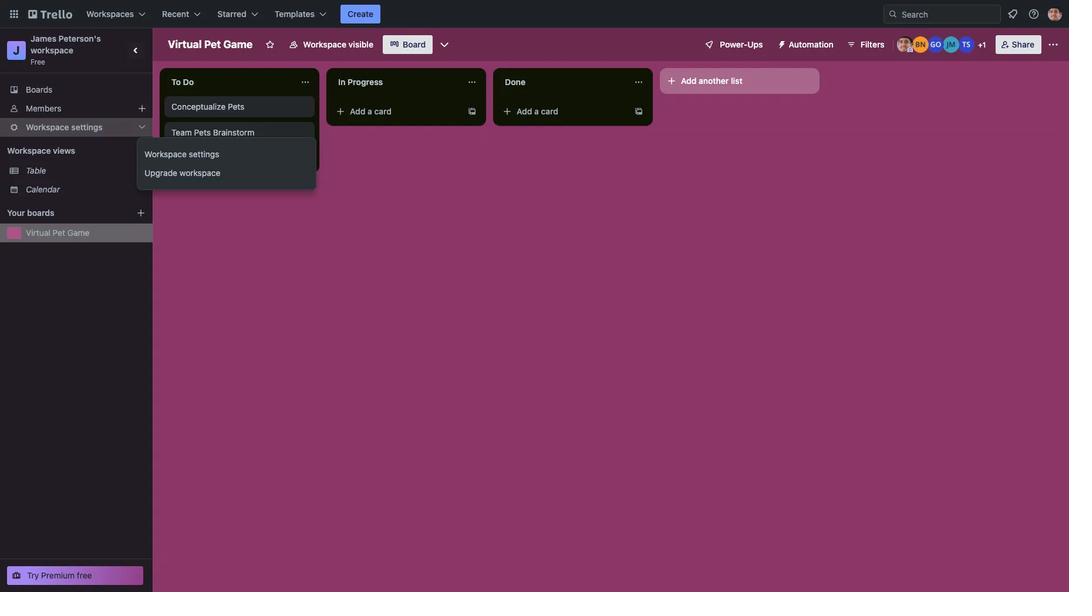 Task type: describe. For each thing, give the bounding box(es) containing it.
workspace settings button
[[0, 118, 153, 137]]

game inside virtual pet game text field
[[223, 38, 253, 51]]

upgrade workspace
[[144, 168, 220, 178]]

add a card button for in progress
[[331, 102, 463, 121]]

create
[[348, 9, 374, 19]]

power-
[[720, 39, 748, 49]]

card for done
[[541, 106, 559, 116]]

free
[[77, 571, 92, 581]]

add for to do
[[183, 153, 199, 163]]

workspace visible button
[[282, 35, 381, 54]]

try
[[27, 571, 39, 581]]

your
[[7, 208, 25, 218]]

primary element
[[0, 0, 1069, 28]]

james peterson's workspace free
[[31, 33, 103, 66]]

search image
[[889, 9, 898, 19]]

pets for team
[[194, 127, 211, 137]]

card for to do
[[208, 153, 225, 163]]

In Progress text field
[[331, 73, 460, 92]]

try premium free button
[[7, 567, 143, 586]]

add a card for in progress
[[350, 106, 392, 116]]

a for to do
[[201, 153, 205, 163]]

workspace navigation collapse icon image
[[128, 42, 144, 59]]

gary orlando (garyorlando) image
[[928, 36, 944, 53]]

add a card for to do
[[183, 153, 225, 163]]

0 horizontal spatial virtual pet game
[[26, 228, 90, 238]]

views
[[53, 146, 75, 156]]

jeremy miller (jeremymiller198) image
[[943, 36, 959, 53]]

1 horizontal spatial workspace settings
[[144, 149, 219, 159]]

power-ups
[[720, 39, 763, 49]]

workspace settings inside dropdown button
[[26, 122, 103, 132]]

1 horizontal spatial workspace
[[180, 168, 220, 178]]

pet inside virtual pet game text field
[[204, 38, 221, 51]]

boards
[[27, 208, 54, 218]]

in
[[338, 77, 346, 87]]

ups
[[748, 39, 763, 49]]

virtual pet game link
[[26, 227, 146, 239]]

automation
[[789, 39, 834, 49]]

workspaces button
[[79, 5, 153, 23]]

list
[[731, 76, 743, 86]]

upgrade
[[144, 168, 177, 178]]

james
[[31, 33, 56, 43]]

power-ups button
[[697, 35, 770, 54]]

starred button
[[210, 5, 265, 23]]

a for in progress
[[368, 106, 372, 116]]

add board image
[[136, 208, 146, 218]]

add a card button for to do
[[164, 149, 296, 168]]

add for done
[[517, 106, 532, 116]]

conceptualize pets
[[171, 102, 245, 112]]

Board name text field
[[162, 35, 259, 54]]

board
[[403, 39, 426, 49]]

ben nelson (bennelson96) image
[[912, 36, 929, 53]]

templates button
[[268, 5, 334, 23]]

table
[[26, 166, 46, 176]]

create from template… image
[[634, 107, 644, 116]]

members
[[26, 103, 61, 113]]

create button
[[341, 5, 381, 23]]

boards
[[26, 85, 52, 95]]

create from template… image for in progress
[[467, 107, 477, 116]]

boards link
[[0, 80, 153, 99]]

back to home image
[[28, 5, 72, 23]]

board link
[[383, 35, 433, 54]]

team
[[171, 127, 192, 137]]

team pets brainstorm link
[[171, 127, 308, 139]]

james peterson's workspace link
[[31, 33, 103, 55]]

to do
[[171, 77, 194, 87]]

pets for conceptualize
[[228, 102, 245, 112]]

add inside button
[[681, 76, 697, 86]]

workspace inside workspace settings link
[[144, 149, 187, 159]]

virtual inside text field
[[168, 38, 202, 51]]



Task type: locate. For each thing, give the bounding box(es) containing it.
settings inside dropdown button
[[71, 122, 103, 132]]

team pets brainstorm
[[171, 127, 254, 137]]

workspace down members
[[26, 122, 69, 132]]

pet
[[204, 38, 221, 51], [53, 228, 65, 238]]

0 horizontal spatial virtual
[[26, 228, 50, 238]]

0 horizontal spatial add a card button
[[164, 149, 296, 168]]

virtual pet game down the starred
[[168, 38, 253, 51]]

0 horizontal spatial add a card
[[183, 153, 225, 163]]

add a card
[[350, 106, 392, 116], [517, 106, 559, 116], [183, 153, 225, 163]]

1 horizontal spatial add a card
[[350, 106, 392, 116]]

1 horizontal spatial create from template… image
[[467, 107, 477, 116]]

1 vertical spatial pets
[[194, 127, 211, 137]]

card down done text box
[[541, 106, 559, 116]]

0 notifications image
[[1006, 7, 1020, 21]]

customize views image
[[439, 39, 451, 51]]

conceptualize pets link
[[171, 101, 308, 113]]

0 vertical spatial pet
[[204, 38, 221, 51]]

recent button
[[155, 5, 208, 23]]

workspace settings down members link
[[26, 122, 103, 132]]

pet down the starred
[[204, 38, 221, 51]]

james peterson (jamespeterson93) image
[[1048, 7, 1062, 21]]

1 horizontal spatial pets
[[228, 102, 245, 112]]

1 vertical spatial settings
[[189, 149, 219, 159]]

filters button
[[843, 35, 888, 54]]

virtual pet game inside text field
[[168, 38, 253, 51]]

workspace inside the "workspace settings" dropdown button
[[26, 122, 69, 132]]

a down progress
[[368, 106, 372, 116]]

starred
[[217, 9, 246, 19]]

1 horizontal spatial virtual pet game
[[168, 38, 253, 51]]

done
[[505, 77, 526, 87]]

in progress
[[338, 77, 383, 87]]

workspace settings up upgrade workspace
[[144, 149, 219, 159]]

settings down team pets brainstorm
[[189, 149, 219, 159]]

this member is an admin of this board. image
[[908, 48, 913, 53]]

settings
[[71, 122, 103, 132], [189, 149, 219, 159]]

your boards with 1 items element
[[7, 206, 119, 220]]

brainstorm
[[213, 127, 254, 137]]

share button
[[996, 35, 1042, 54]]

add a card button
[[331, 102, 463, 121], [498, 102, 630, 121], [164, 149, 296, 168]]

add a card button for done
[[498, 102, 630, 121]]

1 vertical spatial pet
[[53, 228, 65, 238]]

0 vertical spatial pets
[[228, 102, 245, 112]]

show menu image
[[1048, 39, 1059, 51]]

virtual pet game down your boards with 1 items element
[[26, 228, 90, 238]]

1 vertical spatial create from template… image
[[301, 154, 310, 163]]

sm image
[[773, 35, 789, 52]]

0 vertical spatial game
[[223, 38, 253, 51]]

add a card button down brainstorm
[[164, 149, 296, 168]]

calendar
[[26, 184, 60, 194]]

add down the done
[[517, 106, 532, 116]]

add a card button down done text box
[[498, 102, 630, 121]]

share
[[1012, 39, 1035, 49]]

add a card down progress
[[350, 106, 392, 116]]

0 vertical spatial workspace
[[31, 45, 73, 55]]

another
[[699, 76, 729, 86]]

add
[[681, 76, 697, 86], [350, 106, 366, 116], [517, 106, 532, 116], [183, 153, 199, 163]]

1 horizontal spatial pet
[[204, 38, 221, 51]]

workspace
[[31, 45, 73, 55], [180, 168, 220, 178]]

workspace visible
[[303, 39, 373, 49]]

settings down members link
[[71, 122, 103, 132]]

workspace settings link
[[137, 145, 330, 164]]

add left another on the right of the page
[[681, 76, 697, 86]]

pets right team
[[194, 127, 211, 137]]

0 horizontal spatial workspace settings
[[26, 122, 103, 132]]

1
[[983, 41, 986, 49]]

add another list button
[[660, 68, 820, 94]]

2 horizontal spatial a
[[534, 106, 539, 116]]

workspace up the upgrade on the top of page
[[144, 149, 187, 159]]

0 horizontal spatial a
[[201, 153, 205, 163]]

add another list
[[681, 76, 743, 86]]

filters
[[861, 39, 885, 49]]

free
[[31, 58, 45, 66]]

game down your boards with 1 items element
[[67, 228, 90, 238]]

card up upgrade workspace link
[[208, 153, 225, 163]]

1 vertical spatial workspace settings
[[144, 149, 219, 159]]

2 horizontal spatial add a card
[[517, 106, 559, 116]]

0 horizontal spatial settings
[[71, 122, 103, 132]]

0 vertical spatial workspace settings
[[26, 122, 103, 132]]

workspace
[[303, 39, 346, 49], [26, 122, 69, 132], [7, 146, 51, 156], [144, 149, 187, 159]]

add down in progress
[[350, 106, 366, 116]]

Search field
[[898, 5, 1001, 23]]

1 horizontal spatial card
[[374, 106, 392, 116]]

+
[[978, 41, 983, 49]]

game
[[223, 38, 253, 51], [67, 228, 90, 238]]

add a card button down in progress text box
[[331, 102, 463, 121]]

game inside virtual pet game link
[[67, 228, 90, 238]]

create from template… image for to do
[[301, 154, 310, 163]]

+ 1
[[978, 41, 986, 49]]

0 horizontal spatial card
[[208, 153, 225, 163]]

1 horizontal spatial add a card button
[[331, 102, 463, 121]]

game down starred dropdown button at the top of page
[[223, 38, 253, 51]]

0 vertical spatial virtual pet game
[[168, 38, 253, 51]]

workspaces
[[86, 9, 134, 19]]

workspace views
[[7, 146, 75, 156]]

add a card down the done
[[517, 106, 559, 116]]

card for in progress
[[374, 106, 392, 116]]

open information menu image
[[1028, 8, 1040, 20]]

to
[[171, 77, 181, 87]]

add up upgrade workspace
[[183, 153, 199, 163]]

a for done
[[534, 106, 539, 116]]

0 horizontal spatial workspace
[[31, 45, 73, 55]]

workspace down workspace settings link
[[180, 168, 220, 178]]

2 horizontal spatial add a card button
[[498, 102, 630, 121]]

To Do text field
[[164, 73, 294, 92]]

1 horizontal spatial a
[[368, 106, 372, 116]]

tara schultz (taraschultz7) image
[[958, 36, 975, 53]]

0 horizontal spatial game
[[67, 228, 90, 238]]

0 horizontal spatial pets
[[194, 127, 211, 137]]

virtual down the boards
[[26, 228, 50, 238]]

1 vertical spatial game
[[67, 228, 90, 238]]

j
[[13, 43, 20, 57]]

pet down your boards with 1 items element
[[53, 228, 65, 238]]

upgrade workspace link
[[137, 164, 330, 183]]

create from template… image
[[467, 107, 477, 116], [301, 154, 310, 163]]

workspace inside james peterson's workspace free
[[31, 45, 73, 55]]

1 vertical spatial workspace
[[180, 168, 220, 178]]

do
[[183, 77, 194, 87]]

1 horizontal spatial virtual
[[168, 38, 202, 51]]

virtual
[[168, 38, 202, 51], [26, 228, 50, 238]]

star or unstar board image
[[266, 40, 275, 49]]

add a card for done
[[517, 106, 559, 116]]

workspace settings
[[26, 122, 103, 132], [144, 149, 219, 159]]

1 horizontal spatial settings
[[189, 149, 219, 159]]

a down done text box
[[534, 106, 539, 116]]

progress
[[348, 77, 383, 87]]

members link
[[0, 99, 153, 118]]

0 horizontal spatial create from template… image
[[301, 154, 310, 163]]

0 horizontal spatial pet
[[53, 228, 65, 238]]

pets down to do text box on the left top of page
[[228, 102, 245, 112]]

workspace inside "workspace visible" button
[[303, 39, 346, 49]]

pets
[[228, 102, 245, 112], [194, 127, 211, 137]]

1 vertical spatial virtual
[[26, 228, 50, 238]]

j link
[[7, 41, 26, 60]]

add a card up upgrade workspace
[[183, 153, 225, 163]]

conceptualize
[[171, 102, 226, 112]]

Done text field
[[498, 73, 627, 92]]

1 horizontal spatial game
[[223, 38, 253, 51]]

premium
[[41, 571, 75, 581]]

workspace left 'visible'
[[303, 39, 346, 49]]

james peterson (jamespeterson93) image
[[897, 36, 914, 53]]

calendar link
[[26, 184, 146, 196]]

card
[[374, 106, 392, 116], [541, 106, 559, 116], [208, 153, 225, 163]]

virtual down recent popup button
[[168, 38, 202, 51]]

peterson's
[[58, 33, 101, 43]]

1 vertical spatial virtual pet game
[[26, 228, 90, 238]]

0 vertical spatial create from template… image
[[467, 107, 477, 116]]

2 horizontal spatial card
[[541, 106, 559, 116]]

automation button
[[773, 35, 841, 54]]

0 vertical spatial settings
[[71, 122, 103, 132]]

card down in progress text box
[[374, 106, 392, 116]]

virtual pet game
[[168, 38, 253, 51], [26, 228, 90, 238]]

try premium free
[[27, 571, 92, 581]]

add for in progress
[[350, 106, 366, 116]]

table link
[[26, 165, 146, 177]]

your boards
[[7, 208, 54, 218]]

0 vertical spatial virtual
[[168, 38, 202, 51]]

pet inside virtual pet game link
[[53, 228, 65, 238]]

templates
[[275, 9, 315, 19]]

a
[[368, 106, 372, 116], [534, 106, 539, 116], [201, 153, 205, 163]]

workspace down james
[[31, 45, 73, 55]]

a up upgrade workspace
[[201, 153, 205, 163]]

visible
[[349, 39, 373, 49]]

workspace up table
[[7, 146, 51, 156]]

recent
[[162, 9, 189, 19]]



Task type: vqa. For each thing, say whether or not it's contained in the screenshot.
'Ben Nelson (bennelson96)' image
yes



